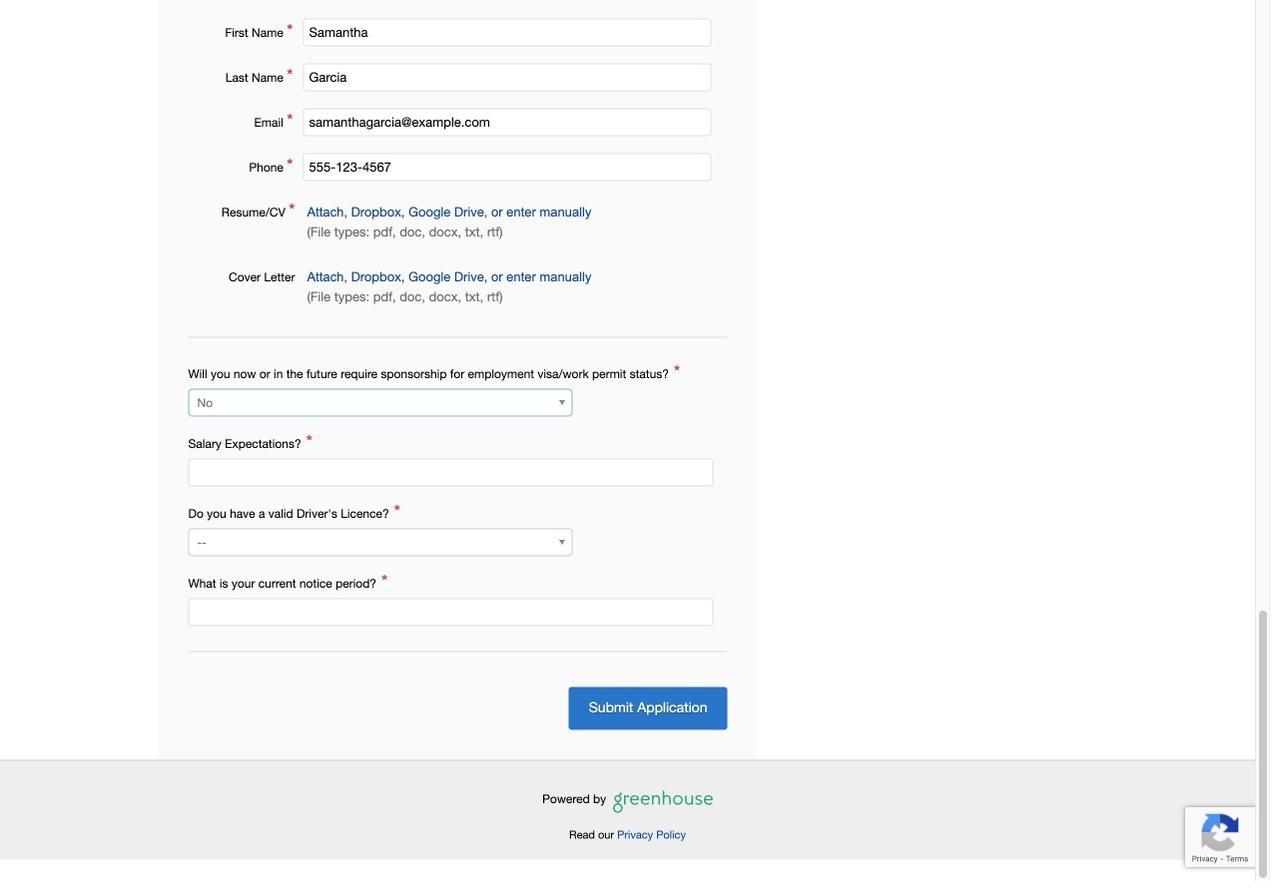 Task type: vqa. For each thing, say whether or not it's contained in the screenshot.
Education End Year Text Field
no



Task type: locate. For each thing, give the bounding box(es) containing it.
None button
[[569, 687, 727, 730]]

None text field
[[303, 18, 712, 46], [303, 63, 712, 91], [303, 153, 712, 181], [188, 459, 714, 487], [303, 18, 712, 46], [303, 63, 712, 91], [303, 153, 712, 181], [188, 459, 714, 487]]

None text field
[[303, 108, 712, 136], [188, 599, 714, 626], [303, 108, 712, 136], [188, 599, 714, 626]]



Task type: describe. For each thing, give the bounding box(es) containing it.
greenhouse logo image
[[613, 787, 713, 817]]



